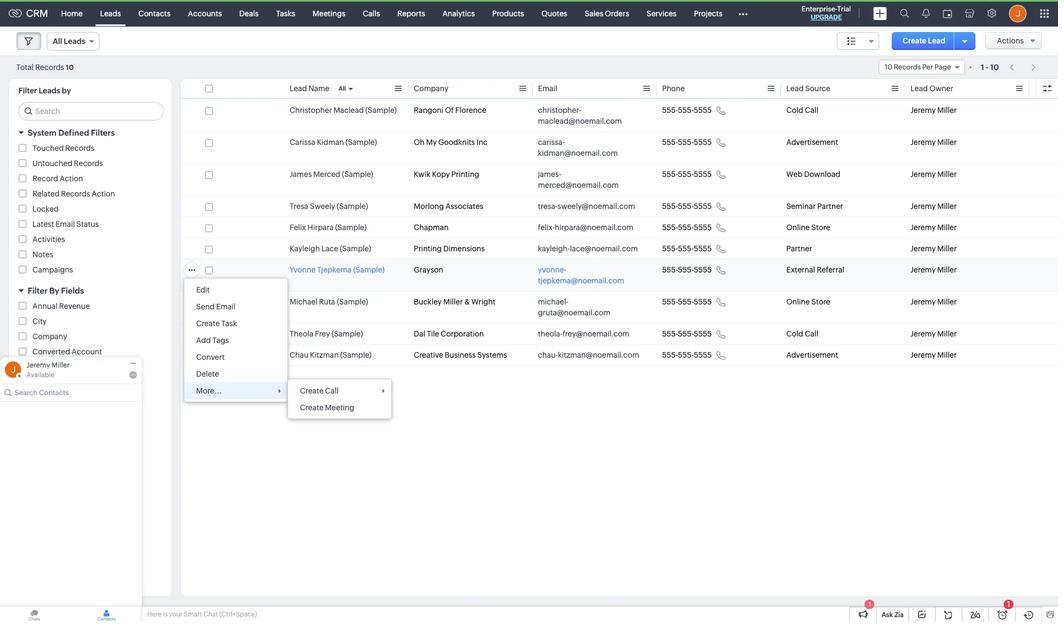 Task type: vqa. For each thing, say whether or not it's contained in the screenshot.
the Calendar icon in the right top of the page
no



Task type: describe. For each thing, give the bounding box(es) containing it.
maclead@noemail.com
[[538, 117, 622, 126]]

555-555-5555 for james- merced@noemail.com
[[662, 170, 712, 179]]

deal
[[72, 378, 87, 387]]

records for related
[[61, 190, 90, 198]]

theola-frey@noemail.com link
[[538, 329, 630, 340]]

kayleigh-lace@noemail.com link
[[538, 243, 638, 254]]

florence
[[455, 106, 486, 115]]

dimensions
[[443, 245, 485, 253]]

trial
[[837, 5, 851, 13]]

records for total
[[35, 63, 64, 71]]

filter by fields
[[28, 286, 84, 296]]

tresa-
[[538, 202, 558, 211]]

chau-
[[538, 351, 558, 360]]

email for send email
[[216, 303, 236, 311]]

10 5555 from the top
[[694, 351, 712, 360]]

edit
[[196, 286, 210, 295]]

felix hirpara (sample)
[[290, 223, 367, 232]]

home link
[[53, 0, 91, 26]]

christopher maclead (sample) link
[[290, 105, 397, 116]]

5555 for james- merced@noemail.com
[[694, 170, 712, 179]]

grayson
[[414, 266, 443, 274]]

more...
[[196, 387, 222, 396]]

reports
[[397, 9, 425, 18]]

converted for converted contact
[[33, 363, 70, 372]]

external
[[786, 266, 815, 274]]

jeremy miller for tresa-sweely@noemail.com
[[911, 202, 957, 211]]

10 for 1 - 10
[[990, 63, 999, 71]]

jeremy for tresa-sweely@noemail.com
[[911, 202, 936, 211]]

latest email status
[[33, 220, 99, 229]]

jeremy miller for theola-frey@noemail.com
[[911, 330, 957, 339]]

2 online from the top
[[786, 298, 810, 307]]

chapman
[[414, 223, 449, 232]]

create meeting
[[300, 404, 354, 413]]

country
[[33, 394, 61, 402]]

enterprise-trial upgrade
[[802, 5, 851, 21]]

james
[[290, 170, 312, 179]]

jeremy for carissa- kidman@noemail.com
[[911, 138, 936, 147]]

contact
[[72, 363, 100, 372]]

system defined filters
[[28, 128, 115, 138]]

(sample) for felix hirpara (sample)
[[335, 223, 367, 232]]

goodknits
[[438, 138, 475, 147]]

city
[[33, 317, 47, 326]]

2 vertical spatial call
[[325, 387, 339, 396]]

5555 for christopher- maclead@noemail.com
[[694, 106, 712, 115]]

lead for lead source
[[786, 84, 804, 93]]

merced@noemail.com
[[538, 181, 619, 190]]

tresa sweely (sample) link
[[290, 201, 368, 212]]

lead for lead name
[[290, 84, 307, 93]]

2 advertisement from the top
[[786, 351, 838, 360]]

james-
[[538, 170, 561, 179]]

tags
[[212, 336, 229, 345]]

555-555-5555 for kayleigh-lace@noemail.com
[[662, 245, 712, 253]]

8 555-555-5555 from the top
[[662, 298, 712, 307]]

filters
[[91, 128, 115, 138]]

seminar
[[786, 202, 816, 211]]

cold for christopher- maclead@noemail.com
[[786, 106, 803, 115]]

related
[[33, 190, 59, 198]]

lead name
[[290, 84, 329, 93]]

chat
[[203, 611, 218, 619]]

filter for filter by fields
[[28, 286, 48, 296]]

Search Contacts text field
[[15, 385, 128, 402]]

rangoni of florence
[[414, 106, 486, 115]]

1 online store from the top
[[786, 223, 830, 232]]

(sample) for carissa kidman (sample)
[[346, 138, 377, 147]]

555-555-5555 for felix-hirpara@noemail.com
[[662, 223, 712, 232]]

kopy
[[432, 170, 450, 179]]

lead for lead owner
[[911, 84, 928, 93]]

external referral
[[786, 266, 844, 274]]

chau-kitzman@noemail.com link
[[538, 350, 639, 361]]

1 vertical spatial printing
[[414, 245, 442, 253]]

dal
[[414, 330, 425, 339]]

products link
[[484, 0, 533, 26]]

sales orders link
[[576, 0, 638, 26]]

related records action
[[33, 190, 115, 198]]

inc
[[477, 138, 488, 147]]

carissa- kidman@noemail.com link
[[538, 137, 641, 159]]

sales orders
[[585, 9, 629, 18]]

jeremy miller for yvonne- tjepkema@noemail.com
[[911, 266, 957, 274]]

contacts image
[[72, 608, 141, 623]]

0 horizontal spatial leads
[[39, 86, 60, 95]]

2 online store from the top
[[786, 298, 830, 307]]

calls
[[363, 9, 380, 18]]

systems
[[477, 351, 507, 360]]

records for untouched
[[74, 159, 103, 168]]

calls link
[[354, 0, 389, 26]]

cold for theola-frey@noemail.com
[[786, 330, 803, 339]]

services link
[[638, 0, 685, 26]]

carissa
[[290, 138, 315, 147]]

revenue
[[59, 302, 90, 311]]

send email
[[196, 303, 236, 311]]

5555 for yvonne- tjepkema@noemail.com
[[694, 266, 712, 274]]

orders
[[605, 9, 629, 18]]

here
[[147, 611, 162, 619]]

cold call for christopher- maclead@noemail.com
[[786, 106, 818, 115]]

theola-frey@noemail.com
[[538, 330, 630, 339]]

projects
[[694, 9, 723, 18]]

jeremy for christopher- maclead@noemail.com
[[911, 106, 936, 115]]

ruta
[[319, 298, 335, 307]]

total
[[16, 63, 34, 71]]

projects link
[[685, 0, 731, 26]]

0 horizontal spatial action
[[60, 174, 83, 183]]

my
[[426, 138, 437, 147]]

5555 for kayleigh-lace@noemail.com
[[694, 245, 712, 253]]

locked
[[33, 205, 59, 214]]

1 horizontal spatial partner
[[817, 202, 843, 211]]

dal tile corporation
[[414, 330, 484, 339]]

1 horizontal spatial printing
[[451, 170, 479, 179]]

michael ruta (sample)
[[290, 298, 368, 307]]

analytics
[[443, 9, 475, 18]]

jeremy miller for james- merced@noemail.com
[[911, 170, 957, 179]]

jeremy for yvonne- tjepkema@noemail.com
[[911, 266, 936, 274]]

kayleigh
[[290, 245, 320, 253]]

1 vertical spatial partner
[[786, 245, 812, 253]]

converted for converted account
[[33, 348, 70, 357]]

corporation
[[441, 330, 484, 339]]

(sample) for theola frey (sample)
[[332, 330, 363, 339]]

campaigns
[[33, 266, 73, 274]]

web
[[786, 170, 803, 179]]

1 - 10
[[981, 63, 999, 71]]

yvonne tjepkema (sample) link
[[290, 265, 385, 276]]

notes
[[33, 251, 53, 259]]

theola frey (sample)
[[290, 330, 363, 339]]

michael
[[290, 298, 317, 307]]

555-555-5555 for yvonne- tjepkema@noemail.com
[[662, 266, 712, 274]]

account
[[72, 348, 102, 357]]

seminar partner
[[786, 202, 843, 211]]

fields
[[61, 286, 84, 296]]

meetings link
[[304, 0, 354, 26]]

felix hirpara (sample) link
[[290, 222, 367, 233]]

merced
[[313, 170, 340, 179]]

kidman@noemail.com
[[538, 149, 618, 158]]

leads link
[[91, 0, 130, 26]]

create for create call
[[300, 387, 324, 396]]

deals link
[[231, 0, 267, 26]]

records for touched
[[65, 144, 94, 153]]



Task type: locate. For each thing, give the bounding box(es) containing it.
accounts link
[[179, 0, 231, 26]]

0 vertical spatial online store
[[786, 223, 830, 232]]

5555 for felix-hirpara@noemail.com
[[694, 223, 712, 232]]

tresa
[[290, 202, 308, 211]]

3 converted from the top
[[33, 378, 70, 387]]

jeremy miller for christopher- maclead@noemail.com
[[911, 106, 957, 115]]

(sample) right sweely
[[337, 202, 368, 211]]

oh my goodknits inc
[[414, 138, 488, 147]]

store down external referral
[[811, 298, 830, 307]]

1 vertical spatial leads
[[39, 86, 60, 95]]

printing right kopy at top left
[[451, 170, 479, 179]]

lead
[[928, 36, 946, 45], [290, 84, 307, 93], [786, 84, 804, 93], [911, 84, 928, 93]]

(sample) right merced
[[342, 170, 373, 179]]

5555 for carissa- kidman@noemail.com
[[694, 138, 712, 147]]

(sample) right maclead at the top left of page
[[365, 106, 397, 115]]

company up rangoni
[[414, 84, 448, 93]]

navigation
[[1004, 59, 1042, 75]]

5 555-555-5555 from the top
[[662, 223, 712, 232]]

jeremy for felix-hirpara@noemail.com
[[911, 223, 936, 232]]

(sample) for yvonne tjepkema (sample)
[[353, 266, 385, 274]]

555-555-5555 for tresa-sweely@noemail.com
[[662, 202, 712, 211]]

action up status
[[92, 190, 115, 198]]

records down touched records
[[74, 159, 103, 168]]

(sample) for chau kitzman (sample)
[[340, 351, 372, 360]]

3 555-555-5555 from the top
[[662, 170, 712, 179]]

5555 for tresa-sweely@noemail.com
[[694, 202, 712, 211]]

creative business systems
[[414, 351, 507, 360]]

0 vertical spatial store
[[811, 223, 830, 232]]

converted account
[[33, 348, 102, 357]]

company down 'city'
[[33, 333, 67, 341]]

partner up external
[[786, 245, 812, 253]]

0 vertical spatial partner
[[817, 202, 843, 211]]

1 horizontal spatial leads
[[100, 9, 121, 18]]

1 vertical spatial cold call
[[786, 330, 818, 339]]

records down defined
[[65, 144, 94, 153]]

1 vertical spatial advertisement
[[786, 351, 838, 360]]

filter for filter leads by
[[18, 86, 37, 95]]

0 vertical spatial company
[[414, 84, 448, 93]]

1 advertisement from the top
[[786, 138, 838, 147]]

1 horizontal spatial company
[[414, 84, 448, 93]]

creative
[[414, 351, 443, 360]]

action up related records action
[[60, 174, 83, 183]]

4 5555 from the top
[[694, 202, 712, 211]]

tjepkema@noemail.com
[[538, 277, 624, 285]]

filter inside 'dropdown button'
[[28, 286, 48, 296]]

accounts
[[188, 9, 222, 18]]

8 5555 from the top
[[694, 298, 712, 307]]

of
[[445, 106, 454, 115]]

tasks
[[276, 9, 295, 18]]

10 for total records 10
[[66, 63, 74, 71]]

1 vertical spatial action
[[92, 190, 115, 198]]

Search text field
[[19, 103, 163, 120]]

lace@noemail.com
[[570, 245, 638, 253]]

(sample) inside "link"
[[340, 245, 371, 253]]

create lead
[[903, 36, 946, 45]]

online down external
[[786, 298, 810, 307]]

email up christopher-
[[538, 84, 557, 93]]

(sample) for tresa sweely (sample)
[[337, 202, 368, 211]]

advertisement
[[786, 138, 838, 147], [786, 351, 838, 360]]

tresa-sweely@noemail.com
[[538, 202, 635, 211]]

1 vertical spatial call
[[805, 330, 818, 339]]

email
[[538, 84, 557, 93], [56, 220, 75, 229], [216, 303, 236, 311]]

(sample) right ruta
[[337, 298, 368, 307]]

4 555-555-5555 from the top
[[662, 202, 712, 211]]

zia
[[895, 612, 904, 620]]

source
[[805, 84, 830, 93]]

kayleigh lace (sample)
[[290, 245, 371, 253]]

1 5555 from the top
[[694, 106, 712, 115]]

555-555-5555 for theola-frey@noemail.com
[[662, 330, 712, 339]]

email right latest
[[56, 220, 75, 229]]

partner
[[817, 202, 843, 211], [786, 245, 812, 253]]

call for theola-frey@noemail.com
[[805, 330, 818, 339]]

filter left by
[[28, 286, 48, 296]]

converted for converted deal
[[33, 378, 70, 387]]

system
[[28, 128, 57, 138]]

jeremy miller
[[911, 106, 957, 115], [911, 138, 957, 147], [911, 170, 957, 179], [911, 202, 957, 211], [911, 223, 957, 232], [911, 245, 957, 253], [911, 266, 957, 274], [911, 298, 957, 307], [911, 330, 957, 339], [911, 351, 957, 360], [27, 361, 70, 370]]

action
[[60, 174, 83, 183], [92, 190, 115, 198]]

0 vertical spatial online
[[786, 223, 810, 232]]

online store down seminar partner
[[786, 223, 830, 232]]

(sample) right kidman
[[346, 138, 377, 147]]

filter by fields button
[[9, 282, 172, 301]]

10 up by
[[66, 63, 74, 71]]

yvonne- tjepkema@noemail.com link
[[538, 265, 641, 286]]

leads left by
[[39, 86, 60, 95]]

home
[[61, 9, 83, 18]]

records up filter leads by
[[35, 63, 64, 71]]

2 horizontal spatial email
[[538, 84, 557, 93]]

0 vertical spatial cold
[[786, 106, 803, 115]]

1 converted from the top
[[33, 348, 70, 357]]

1 horizontal spatial email
[[216, 303, 236, 311]]

1 store from the top
[[811, 223, 830, 232]]

0 horizontal spatial company
[[33, 333, 67, 341]]

enterprise-
[[802, 5, 837, 13]]

jeremy for theola-frey@noemail.com
[[911, 330, 936, 339]]

convert
[[196, 353, 225, 362]]

7 5555 from the top
[[694, 266, 712, 274]]

1 vertical spatial online store
[[786, 298, 830, 307]]

2 converted from the top
[[33, 363, 70, 372]]

filter leads by
[[18, 86, 71, 95]]

chau kitzman (sample)
[[290, 351, 372, 360]]

actions
[[997, 36, 1024, 45]]

records down record action
[[61, 190, 90, 198]]

2 555-555-5555 from the top
[[662, 138, 712, 147]]

partner right seminar
[[817, 202, 843, 211]]

touched
[[33, 144, 64, 153]]

-
[[986, 63, 989, 71]]

total records 10
[[16, 63, 74, 71]]

lead inside "button"
[[928, 36, 946, 45]]

kitzman@noemail.com
[[558, 351, 639, 360]]

online store
[[786, 223, 830, 232], [786, 298, 830, 307]]

maclead
[[334, 106, 364, 115]]

record action
[[33, 174, 83, 183]]

7 555-555-5555 from the top
[[662, 266, 712, 274]]

delete
[[196, 370, 219, 379]]

kwik kopy printing
[[414, 170, 479, 179]]

2 cold call from the top
[[786, 330, 818, 339]]

available
[[27, 372, 54, 379]]

row group
[[180, 100, 1058, 366]]

christopher-
[[538, 106, 582, 115]]

3 5555 from the top
[[694, 170, 712, 179]]

1 online from the top
[[786, 223, 810, 232]]

1 vertical spatial store
[[811, 298, 830, 307]]

1 vertical spatial converted
[[33, 363, 70, 372]]

(sample) right lace
[[340, 245, 371, 253]]

jeremy for james- merced@noemail.com
[[911, 170, 936, 179]]

6 5555 from the top
[[694, 245, 712, 253]]

send
[[196, 303, 215, 311]]

lead left "source"
[[786, 84, 804, 93]]

10 inside the "total records 10"
[[66, 63, 74, 71]]

felix-hirpara@noemail.com
[[538, 223, 634, 232]]

associates
[[445, 202, 483, 211]]

owner
[[930, 84, 954, 93]]

9 555-555-5555 from the top
[[662, 330, 712, 339]]

carissa kidman (sample)
[[290, 138, 377, 147]]

2 vertical spatial email
[[216, 303, 236, 311]]

555-555-5555 for christopher- maclead@noemail.com
[[662, 106, 712, 115]]

chau
[[290, 351, 309, 360]]

lead left the name
[[290, 84, 307, 93]]

9 5555 from the top
[[694, 330, 712, 339]]

0 vertical spatial call
[[805, 106, 818, 115]]

create for create lead
[[903, 36, 927, 45]]

10 right -
[[990, 63, 999, 71]]

1 cold from the top
[[786, 106, 803, 115]]

printing up grayson at the left of the page
[[414, 245, 442, 253]]

0 horizontal spatial partner
[[786, 245, 812, 253]]

quotes
[[542, 9, 567, 18]]

lead left owner
[[911, 84, 928, 93]]

leads right home
[[100, 9, 121, 18]]

call for christopher- maclead@noemail.com
[[805, 106, 818, 115]]

carissa kidman (sample) link
[[290, 137, 377, 148]]

(sample)
[[365, 106, 397, 115], [346, 138, 377, 147], [342, 170, 373, 179], [337, 202, 368, 211], [335, 223, 367, 232], [340, 245, 371, 253], [353, 266, 385, 274], [337, 298, 368, 307], [332, 330, 363, 339], [340, 351, 372, 360]]

5 5555 from the top
[[694, 223, 712, 232]]

(sample) for michael ruta (sample)
[[337, 298, 368, 307]]

1 cold call from the top
[[786, 106, 818, 115]]

upgrade
[[811, 14, 842, 21]]

10
[[990, 63, 999, 71], [66, 63, 74, 71]]

wright
[[472, 298, 496, 307]]

email up task
[[216, 303, 236, 311]]

0 horizontal spatial email
[[56, 220, 75, 229]]

1 vertical spatial online
[[786, 298, 810, 307]]

services
[[647, 9, 677, 18]]

frey@noemail.com
[[563, 330, 630, 339]]

create up lead owner
[[903, 36, 927, 45]]

rangoni
[[414, 106, 443, 115]]

(sample) right frey
[[332, 330, 363, 339]]

2 vertical spatial converted
[[33, 378, 70, 387]]

create down create call
[[300, 404, 324, 413]]

yvonne- tjepkema@noemail.com
[[538, 266, 624, 285]]

converted up converted deal on the bottom left of the page
[[33, 363, 70, 372]]

row group containing christopher maclead (sample)
[[180, 100, 1058, 366]]

converted deal
[[33, 378, 87, 387]]

(sample) for christopher maclead (sample)
[[365, 106, 397, 115]]

store
[[811, 223, 830, 232], [811, 298, 830, 307]]

0 vertical spatial converted
[[33, 348, 70, 357]]

1 vertical spatial cold
[[786, 330, 803, 339]]

(sample) for kayleigh lace (sample)
[[340, 245, 371, 253]]

email for latest email status
[[56, 220, 75, 229]]

create for create meeting
[[300, 404, 324, 413]]

1 vertical spatial email
[[56, 220, 75, 229]]

crm link
[[9, 8, 48, 19]]

2 store from the top
[[811, 298, 830, 307]]

(ctrl+space)
[[219, 611, 257, 619]]

create up create meeting
[[300, 387, 324, 396]]

create for create task
[[196, 320, 220, 328]]

chats image
[[0, 608, 68, 623]]

create call
[[300, 387, 339, 396]]

10 555-555-5555 from the top
[[662, 351, 712, 360]]

hirpara
[[308, 223, 334, 232]]

printing dimensions
[[414, 245, 485, 253]]

online store down external referral
[[786, 298, 830, 307]]

filter down total at the top of the page
[[18, 86, 37, 95]]

1 horizontal spatial 10
[[990, 63, 999, 71]]

(sample) right the tjepkema in the left of the page
[[353, 266, 385, 274]]

0 horizontal spatial printing
[[414, 245, 442, 253]]

0 vertical spatial filter
[[18, 86, 37, 95]]

5555 for theola-frey@noemail.com
[[694, 330, 712, 339]]

business
[[445, 351, 476, 360]]

(sample) for james merced (sample)
[[342, 170, 373, 179]]

store down seminar partner
[[811, 223, 830, 232]]

cold call
[[786, 106, 818, 115], [786, 330, 818, 339]]

untouched records
[[33, 159, 103, 168]]

chau kitzman (sample) link
[[290, 350, 372, 361]]

1 555-555-5555 from the top
[[662, 106, 712, 115]]

0 vertical spatial cold call
[[786, 106, 818, 115]]

create down send
[[196, 320, 220, 328]]

0 vertical spatial email
[[538, 84, 557, 93]]

create inside "button"
[[903, 36, 927, 45]]

jeremy miller for felix-hirpara@noemail.com
[[911, 223, 957, 232]]

0 vertical spatial action
[[60, 174, 83, 183]]

create task
[[196, 320, 237, 328]]

&
[[464, 298, 470, 307]]

christopher- maclead@noemail.com link
[[538, 105, 641, 127]]

0 horizontal spatial 10
[[66, 63, 74, 71]]

online down seminar
[[786, 223, 810, 232]]

cold call for theola-frey@noemail.com
[[786, 330, 818, 339]]

jeremy for kayleigh-lace@noemail.com
[[911, 245, 936, 253]]

james- merced@noemail.com
[[538, 170, 619, 190]]

(sample) right "kitzman"
[[340, 351, 372, 360]]

0 vertical spatial leads
[[100, 9, 121, 18]]

6 555-555-5555 from the top
[[662, 245, 712, 253]]

sweely@noemail.com
[[558, 202, 635, 211]]

web download
[[786, 170, 840, 179]]

555-555-5555 for carissa- kidman@noemail.com
[[662, 138, 712, 147]]

2 5555 from the top
[[694, 138, 712, 147]]

1 vertical spatial company
[[33, 333, 67, 341]]

1 vertical spatial filter
[[28, 286, 48, 296]]

0 vertical spatial advertisement
[[786, 138, 838, 147]]

michael-
[[538, 298, 569, 307]]

jeremy miller for carissa- kidman@noemail.com
[[911, 138, 957, 147]]

lead up lead owner
[[928, 36, 946, 45]]

converted up converted contact
[[33, 348, 70, 357]]

1 horizontal spatial action
[[92, 190, 115, 198]]

status
[[76, 220, 99, 229]]

michael- gruta@noemail.com link
[[538, 297, 641, 319]]

download
[[804, 170, 840, 179]]

jeremy miller for kayleigh-lace@noemail.com
[[911, 245, 957, 253]]

2 cold from the top
[[786, 330, 803, 339]]

converted up country
[[33, 378, 70, 387]]

(sample) up 'kayleigh lace (sample)' "link"
[[335, 223, 367, 232]]

0 vertical spatial printing
[[451, 170, 479, 179]]



